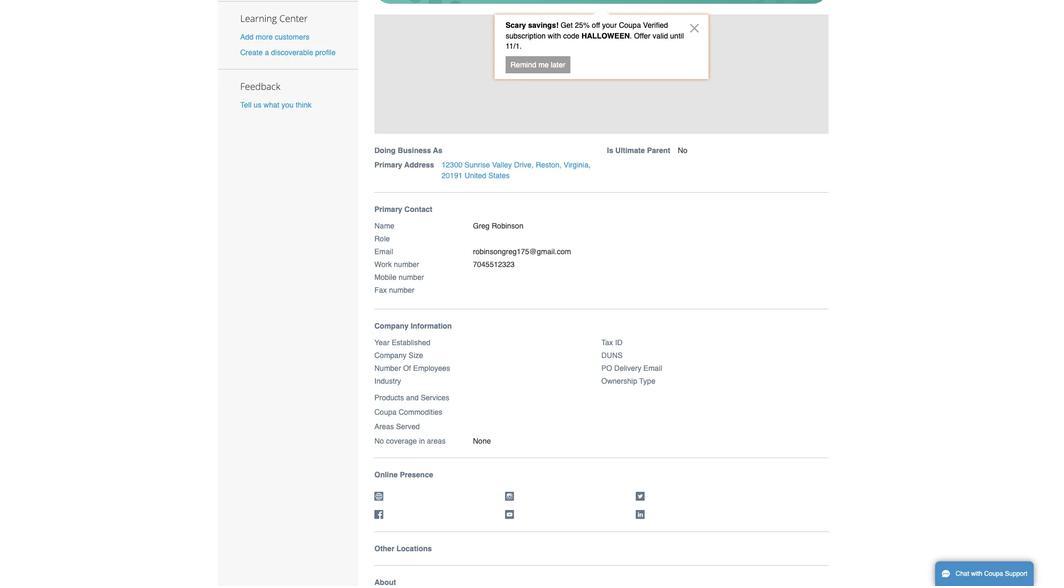 Task type: describe. For each thing, give the bounding box(es) containing it.
company size
[[375, 351, 423, 360]]

20191
[[442, 171, 463, 180]]

tax id duns po delivery email ownership type
[[602, 339, 663, 386]]

us
[[254, 101, 262, 109]]

banner containing doing business as
[[371, 0, 840, 193]]

number of employees
[[375, 364, 451, 373]]

tell us what you think
[[240, 101, 312, 109]]

fax
[[375, 286, 387, 295]]

work number
[[375, 260, 420, 269]]

ownership
[[602, 377, 638, 386]]

you
[[282, 101, 294, 109]]

is
[[607, 146, 614, 155]]

get 25% off your coupa verified subscription with code
[[506, 21, 671, 40]]

subscription
[[506, 31, 546, 40]]

areas
[[427, 437, 446, 446]]

greg robinson
[[473, 222, 524, 230]]

coverage
[[386, 437, 417, 446]]

parent
[[647, 146, 671, 155]]

tell us what you think button
[[240, 100, 312, 111]]

other
[[375, 545, 395, 553]]

business
[[398, 146, 431, 155]]

halloween
[[582, 31, 630, 40]]

company for company information
[[375, 322, 409, 330]]

work
[[375, 260, 392, 269]]

remind
[[511, 60, 537, 69]]

established
[[392, 339, 431, 347]]

industry
[[375, 377, 401, 386]]

greg
[[473, 222, 490, 230]]

company information
[[375, 322, 452, 330]]

as
[[433, 146, 443, 155]]

duns
[[602, 351, 623, 360]]

robinsongreg175@gmail.com
[[473, 247, 571, 256]]

. offer valid until 11/1.
[[506, 31, 686, 50]]

background image
[[375, 14, 829, 134]]

no coverage in areas
[[375, 437, 446, 446]]

virginia,
[[564, 161, 591, 169]]

me
[[539, 60, 549, 69]]

no for no
[[678, 146, 688, 155]]

products and services
[[375, 394, 450, 402]]

customers
[[275, 33, 310, 41]]

more
[[256, 33, 273, 41]]

chat with coupa support button
[[936, 562, 1035, 587]]

doing
[[375, 146, 396, 155]]

12300 sunrise valley drive, reston, virginia, 20191 united states link
[[442, 161, 591, 180]]

later
[[551, 60, 566, 69]]

number
[[375, 364, 401, 373]]

role
[[375, 235, 390, 243]]

products
[[375, 394, 404, 402]]

sunrise
[[465, 161, 490, 169]]

united
[[465, 171, 487, 180]]

id
[[615, 339, 623, 347]]

email inside tax id duns po delivery email ownership type
[[644, 364, 663, 373]]

number for mobile number fax number
[[399, 273, 424, 282]]

add more customers link
[[240, 33, 310, 41]]

employees
[[413, 364, 451, 373]]

center
[[279, 12, 308, 25]]

offer
[[634, 31, 651, 40]]

robinson
[[492, 222, 524, 230]]

online
[[375, 471, 398, 479]]

of
[[403, 364, 411, 373]]

chat
[[956, 571, 970, 578]]

with inside button
[[972, 571, 983, 578]]

and
[[406, 394, 419, 402]]

areas
[[375, 423, 394, 431]]

mobile
[[375, 273, 397, 282]]

company for company size
[[375, 351, 407, 360]]

valid
[[653, 31, 668, 40]]

remind me later button
[[506, 56, 571, 73]]

profile
[[315, 48, 336, 57]]

your
[[603, 21, 617, 29]]

chat with coupa support
[[956, 571, 1028, 578]]

name
[[375, 222, 395, 230]]

primary for primary contact
[[375, 205, 403, 214]]



Task type: locate. For each thing, give the bounding box(es) containing it.
0 horizontal spatial with
[[548, 31, 561, 40]]

1 vertical spatial coupa
[[375, 408, 397, 417]]

in
[[419, 437, 425, 446]]

primary up name
[[375, 205, 403, 214]]

a
[[265, 48, 269, 57]]

is ultimate parent
[[607, 146, 671, 155]]

coupa inside get 25% off your coupa verified subscription with code
[[619, 21, 641, 29]]

0 vertical spatial number
[[394, 260, 420, 269]]

number down mobile
[[389, 286, 415, 295]]

contact
[[405, 205, 433, 214]]

number for work number
[[394, 260, 420, 269]]

coupa left support
[[985, 571, 1004, 578]]

savings!
[[528, 21, 559, 29]]

1 horizontal spatial email
[[644, 364, 663, 373]]

information
[[411, 322, 452, 330]]

0 vertical spatial coupa
[[619, 21, 641, 29]]

2 primary from the top
[[375, 205, 403, 214]]

× button
[[689, 17, 700, 36]]

ultimate
[[616, 146, 645, 155]]

number up mobile number fax number
[[394, 260, 420, 269]]

.
[[630, 31, 632, 40]]

discoverable
[[271, 48, 313, 57]]

1 horizontal spatial coupa
[[619, 21, 641, 29]]

states
[[489, 171, 510, 180]]

delivery
[[615, 364, 642, 373]]

company up year
[[375, 322, 409, 330]]

2 company from the top
[[375, 351, 407, 360]]

learning
[[240, 12, 277, 25]]

verified
[[643, 21, 668, 29]]

coupa inside button
[[985, 571, 1004, 578]]

12300
[[442, 161, 463, 169]]

create a discoverable profile
[[240, 48, 336, 57]]

no for no coverage in areas
[[375, 437, 384, 446]]

2 horizontal spatial coupa
[[985, 571, 1004, 578]]

coupa
[[619, 21, 641, 29], [375, 408, 397, 417], [985, 571, 1004, 578]]

1 vertical spatial company
[[375, 351, 407, 360]]

mobile number fax number
[[375, 273, 424, 295]]

2 vertical spatial coupa
[[985, 571, 1004, 578]]

until
[[671, 31, 684, 40]]

coupa up .
[[619, 21, 641, 29]]

email up work
[[375, 247, 393, 256]]

with inside get 25% off your coupa verified subscription with code
[[548, 31, 561, 40]]

company up number
[[375, 351, 407, 360]]

0 vertical spatial company
[[375, 322, 409, 330]]

reston,
[[536, 161, 562, 169]]

1 horizontal spatial no
[[678, 146, 688, 155]]

year
[[375, 339, 390, 347]]

services
[[421, 394, 450, 402]]

company
[[375, 322, 409, 330], [375, 351, 407, 360]]

get
[[561, 21, 573, 29]]

commodities
[[399, 408, 443, 417]]

no
[[678, 146, 688, 155], [375, 437, 384, 446]]

0 horizontal spatial no
[[375, 437, 384, 446]]

feedback
[[240, 80, 281, 93]]

type
[[640, 377, 656, 386]]

primary address
[[375, 161, 434, 169]]

scary
[[506, 21, 526, 29]]

create
[[240, 48, 263, 57]]

1 vertical spatial primary
[[375, 205, 403, 214]]

1 primary from the top
[[375, 161, 403, 169]]

primary
[[375, 161, 403, 169], [375, 205, 403, 214]]

none
[[473, 437, 491, 446]]

1 vertical spatial email
[[644, 364, 663, 373]]

create a discoverable profile link
[[240, 48, 336, 57]]

size
[[409, 351, 423, 360]]

presence
[[400, 471, 433, 479]]

1 vertical spatial number
[[399, 273, 424, 282]]

no inside banner
[[678, 146, 688, 155]]

learning center
[[240, 12, 308, 25]]

0 vertical spatial email
[[375, 247, 393, 256]]

think
[[296, 101, 312, 109]]

no right parent
[[678, 146, 688, 155]]

1 horizontal spatial with
[[972, 571, 983, 578]]

0 vertical spatial no
[[678, 146, 688, 155]]

number down work number
[[399, 273, 424, 282]]

support
[[1006, 571, 1028, 578]]

primary down doing
[[375, 161, 403, 169]]

25%
[[575, 21, 590, 29]]

remind me later
[[511, 60, 566, 69]]

0 horizontal spatial email
[[375, 247, 393, 256]]

11/1.
[[506, 42, 522, 50]]

po
[[602, 364, 613, 373]]

2 vertical spatial number
[[389, 286, 415, 295]]

email up type
[[644, 364, 663, 373]]

1 vertical spatial no
[[375, 437, 384, 446]]

code
[[563, 31, 580, 40]]

locations
[[397, 545, 432, 553]]

valley
[[492, 161, 512, 169]]

tax
[[602, 339, 613, 347]]

other locations
[[375, 545, 432, 553]]

× dialog
[[495, 14, 709, 79]]

0 horizontal spatial coupa
[[375, 408, 397, 417]]

0 vertical spatial primary
[[375, 161, 403, 169]]

tell
[[240, 101, 252, 109]]

12300 sunrise valley drive, reston, virginia, 20191 united states
[[442, 161, 591, 180]]

banner
[[371, 0, 840, 193]]

1 vertical spatial with
[[972, 571, 983, 578]]

year established
[[375, 339, 431, 347]]

with right chat
[[972, 571, 983, 578]]

served
[[396, 423, 420, 431]]

coupa up areas
[[375, 408, 397, 417]]

no down areas
[[375, 437, 384, 446]]

areas served
[[375, 423, 420, 431]]

1 company from the top
[[375, 322, 409, 330]]

add
[[240, 33, 254, 41]]

with down savings!
[[548, 31, 561, 40]]

×
[[689, 17, 700, 36]]

scary savings!
[[506, 21, 559, 29]]

0 vertical spatial with
[[548, 31, 561, 40]]

primary inside banner
[[375, 161, 403, 169]]

what
[[264, 101, 280, 109]]

primary for primary address
[[375, 161, 403, 169]]

address
[[405, 161, 434, 169]]



Task type: vqa. For each thing, say whether or not it's contained in the screenshot.


